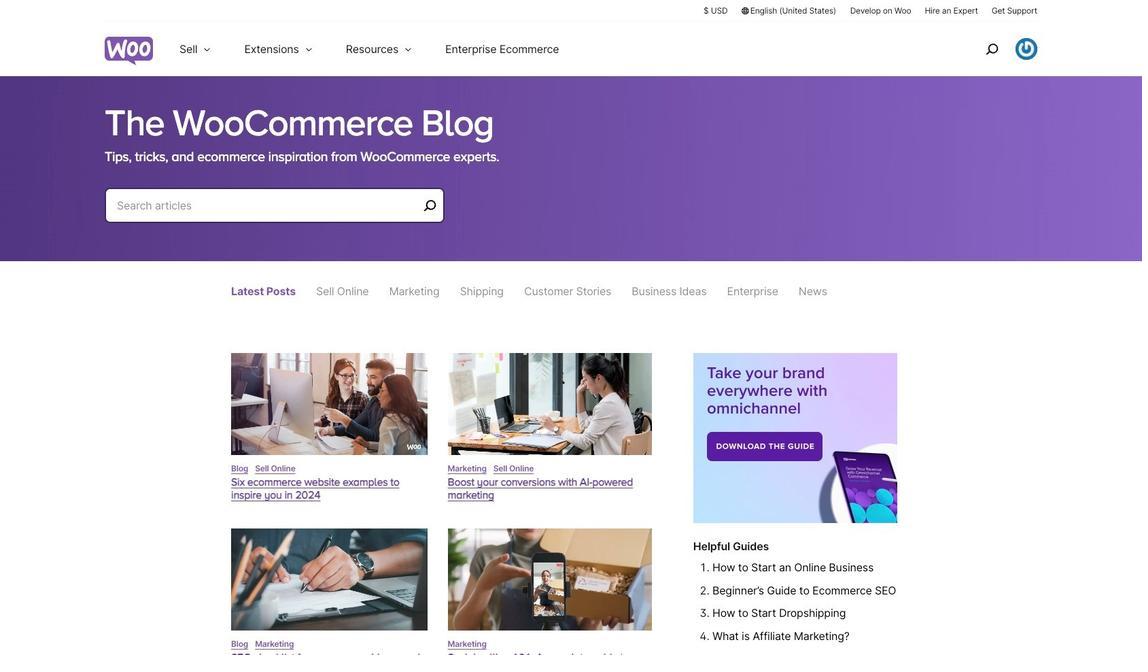 Task type: vqa. For each thing, say whether or not it's contained in the screenshot.
Search articles search field
yes



Task type: locate. For each thing, give the bounding box(es) containing it.
Search articles search field
[[117, 196, 419, 215]]

None search field
[[105, 188, 445, 239]]



Task type: describe. For each thing, give the bounding box(es) containing it.
business owner working at her desk image
[[448, 353, 652, 455]]

search image
[[981, 38, 1003, 60]]

open account menu image
[[1016, 38, 1038, 60]]

service navigation menu element
[[957, 27, 1038, 71]]

social selling 101: a complete guide to social sales success image
[[448, 528, 652, 631]]

seo checklist for ecommerce, blogs, and online businesses image
[[231, 528, 428, 631]]

three people looking at inspiration sites on their computer image
[[231, 353, 428, 455]]



